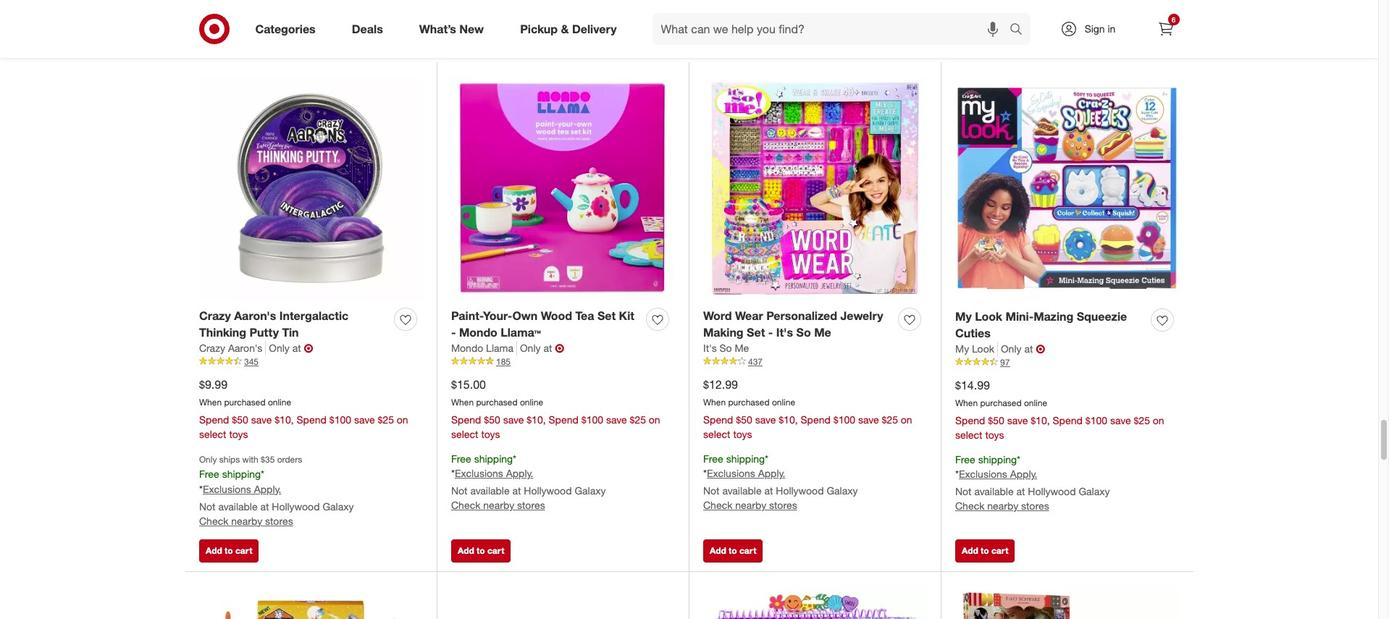 Task type: describe. For each thing, give the bounding box(es) containing it.
shipping for $15.00
[[474, 452, 513, 465]]

stores for $12.99
[[769, 499, 797, 512]]

add for $9.99
[[206, 545, 222, 556]]

- inside word wear personalized jewelry making set - it's so me
[[768, 325, 773, 340]]

available inside the only ships with $35 orders free shipping * * exclusions apply. not available at hollywood galaxy check nearby stores
[[218, 500, 258, 513]]

apply. for $14.99
[[1010, 468, 1038, 481]]

me inside it's so me "link"
[[735, 342, 749, 354]]

What can we help you find? suggestions appear below search field
[[652, 13, 1013, 45]]

add for $12.99
[[710, 545, 726, 556]]

purchased for $14.99
[[980, 397, 1022, 408]]

when for $15.00
[[451, 397, 474, 408]]

to for $15.00
[[477, 545, 485, 556]]

¬ for own
[[555, 341, 565, 355]]

shipping inside the only ships with $35 orders free shipping * * exclusions apply. not available at hollywood galaxy check nearby stores
[[222, 468, 261, 480]]

purchased for $15.00
[[476, 397, 518, 408]]

spend down $12.99
[[703, 413, 733, 426]]

wood
[[541, 309, 572, 323]]

deals link
[[340, 13, 401, 45]]

add to cart for $15.00
[[458, 545, 504, 556]]

galaxy for $12.99
[[827, 485, 858, 497]]

crazy aaron's only at ¬
[[199, 341, 313, 355]]

available for $15.00
[[470, 485, 510, 497]]

pickup & delivery link
[[508, 13, 635, 45]]

$50 for $9.99
[[232, 413, 248, 426]]

wear
[[735, 309, 763, 323]]

personalized
[[766, 309, 837, 323]]

shipping for $14.99
[[978, 453, 1017, 465]]

toys for $12.99
[[733, 428, 752, 440]]

$10, for $12.99
[[779, 413, 798, 426]]

online for $9.99
[[268, 397, 291, 408]]

spend down 185 link at the bottom
[[549, 413, 579, 426]]

in
[[1108, 22, 1116, 35]]

deals
[[352, 21, 383, 36]]

online for $15.00
[[520, 397, 543, 408]]

ships
[[219, 454, 240, 465]]

free for $14.99
[[955, 453, 976, 465]]

at inside my look only at ¬
[[1025, 342, 1033, 355]]

it's inside "link"
[[703, 342, 717, 354]]

jewelry
[[841, 309, 883, 323]]

my look only at ¬
[[955, 342, 1046, 356]]

exclusions apply. button for $15.00
[[455, 467, 533, 481]]

delivery
[[572, 21, 617, 36]]

aaron's for only
[[228, 342, 262, 354]]

spend down $9.99
[[199, 413, 229, 426]]

add to cart for $14.99
[[962, 545, 1009, 556]]

$14.99
[[955, 378, 990, 393]]

$14.99 when purchased online spend $50 save $10, spend $100 save $25 on select toys
[[955, 378, 1165, 441]]

$50 for $14.99
[[988, 414, 1005, 426]]

stores for $14.99
[[1021, 500, 1049, 512]]

only inside the only ships with $35 orders free shipping * * exclusions apply. not available at hollywood galaxy check nearby stores
[[199, 454, 217, 465]]

new
[[460, 21, 484, 36]]

word wear personalized jewelry making set - it's so me
[[703, 309, 883, 340]]

crazy for crazy aaron's only at ¬
[[199, 342, 225, 354]]

free shipping * * exclusions apply. not available at hollywood galaxy check nearby stores for $14.99
[[955, 453, 1110, 512]]

when for $9.99
[[199, 397, 222, 408]]

crazy aaron's intergalactic thinking putty tin link
[[199, 308, 388, 341]]

when for $12.99
[[703, 397, 726, 408]]

set for tea
[[598, 309, 616, 323]]

$25 for crazy aaron's intergalactic thinking putty tin
[[378, 413, 394, 426]]

hollywood inside the only ships with $35 orders free shipping * * exclusions apply. not available at hollywood galaxy check nearby stores
[[272, 500, 320, 513]]

exclusions for $14.99
[[959, 468, 1007, 481]]

$12.99
[[703, 377, 738, 392]]

437 link
[[703, 355, 926, 368]]

$10, for $14.99
[[1031, 414, 1050, 426]]

6 link
[[1150, 13, 1182, 45]]

mazing
[[1034, 309, 1074, 324]]

with
[[242, 454, 258, 465]]

it's so me
[[703, 342, 749, 354]]

nearby inside the only ships with $35 orders free shipping * * exclusions apply. not available at hollywood galaxy check nearby stores
[[231, 515, 262, 527]]

hollywood for $14.99
[[1028, 486, 1076, 498]]

search
[[1003, 23, 1038, 37]]

to for $14.99
[[981, 545, 989, 556]]

only for mini-
[[1001, 342, 1022, 355]]

&
[[561, 21, 569, 36]]

putty
[[250, 325, 279, 340]]

sign
[[1085, 22, 1105, 35]]

345 link
[[199, 355, 422, 368]]

kit
[[619, 309, 634, 323]]

online for $12.99
[[772, 397, 795, 408]]

my for my look only at ¬
[[955, 342, 969, 355]]

$100 for crazy aaron's intergalactic thinking putty tin
[[329, 413, 351, 426]]

word
[[703, 309, 732, 323]]

sign in link
[[1048, 13, 1138, 45]]

only ships with $35 orders free shipping * * exclusions apply. not available at hollywood galaxy check nearby stores
[[199, 454, 354, 527]]

¬ for mini-
[[1036, 342, 1046, 356]]

what's new
[[419, 21, 484, 36]]

paint-your-own wood tea set kit - mondo llama™
[[451, 309, 634, 340]]

hollywood for $12.99
[[776, 485, 824, 497]]

categories
[[255, 21, 316, 36]]

not for $15.00
[[451, 485, 468, 497]]

aaron's for intergalactic
[[234, 309, 276, 323]]

$15.00
[[451, 377, 486, 392]]

nearby for $14.99
[[988, 500, 1019, 512]]

search button
[[1003, 13, 1038, 48]]

when for $14.99
[[955, 397, 978, 408]]

185 link
[[451, 355, 674, 368]]

look for mini-
[[975, 309, 1003, 324]]

spend down '437' link
[[801, 413, 831, 426]]

$25 for paint-your-own wood tea set kit - mondo llama™
[[630, 413, 646, 426]]

not inside the only ships with $35 orders free shipping * * exclusions apply. not available at hollywood galaxy check nearby stores
[[199, 500, 216, 513]]

stores inside the only ships with $35 orders free shipping * * exclusions apply. not available at hollywood galaxy check nearby stores
[[265, 515, 293, 527]]

free shipping * * exclusions apply. not available at hollywood galaxy check nearby stores for $12.99
[[703, 452, 858, 512]]

crazy aaron's link
[[199, 341, 266, 355]]

check for $12.99
[[703, 499, 733, 512]]

crazy aaron's intergalactic thinking putty tin
[[199, 309, 349, 340]]

it's inside word wear personalized jewelry making set - it's so me
[[776, 325, 793, 340]]

select for $14.99
[[955, 429, 983, 441]]

check for $15.00
[[451, 499, 481, 512]]

exclusions for $15.00
[[455, 468, 503, 480]]

shipping for $12.99
[[726, 452, 765, 465]]

on for paint-your-own wood tea set kit - mondo llama™
[[649, 413, 660, 426]]

not for $12.99
[[703, 485, 720, 497]]

$15.00 when purchased online spend $50 save $10, spend $100 save $25 on select toys
[[451, 377, 660, 440]]

437
[[748, 356, 763, 367]]

at inside the only ships with $35 orders free shipping * * exclusions apply. not available at hollywood galaxy check nearby stores
[[260, 500, 269, 513]]

at inside mondo llama only at ¬
[[544, 342, 552, 354]]

free for $12.99
[[703, 452, 723, 465]]

mondo llama only at ¬
[[451, 341, 565, 355]]

me inside word wear personalized jewelry making set - it's so me
[[814, 325, 831, 340]]

at inside crazy aaron's only at ¬
[[292, 342, 301, 354]]

select for $15.00
[[451, 428, 478, 440]]

spend down $15.00
[[451, 413, 481, 426]]

exclusions for $12.99
[[707, 468, 755, 480]]

sign in
[[1085, 22, 1116, 35]]

tea
[[576, 309, 594, 323]]

$12.99 when purchased online spend $50 save $10, spend $100 save $25 on select toys
[[703, 377, 912, 440]]

pickup
[[520, 21, 558, 36]]

my for my look mini-mazing squeezie cuties
[[955, 309, 972, 324]]

purchased for $9.99
[[224, 397, 266, 408]]

own
[[512, 309, 538, 323]]

mondo llama link
[[451, 341, 517, 355]]

what's new link
[[407, 13, 502, 45]]

my look link
[[955, 342, 998, 356]]

add for $14.99
[[962, 545, 978, 556]]



Task type: vqa. For each thing, say whether or not it's contained in the screenshot.
the $15.00
yes



Task type: locate. For each thing, give the bounding box(es) containing it.
select down $12.99
[[703, 428, 731, 440]]

stores
[[517, 499, 545, 512], [769, 499, 797, 512], [1021, 500, 1049, 512], [265, 515, 293, 527]]

so down making
[[720, 342, 732, 354]]

aaron's up putty
[[234, 309, 276, 323]]

$50 inside $12.99 when purchased online spend $50 save $10, spend $100 save $25 on select toys
[[736, 413, 752, 426]]

at
[[292, 342, 301, 354], [544, 342, 552, 354], [1025, 342, 1033, 355], [513, 485, 521, 497], [765, 485, 773, 497], [1017, 486, 1025, 498], [260, 500, 269, 513]]

llama™
[[501, 325, 541, 340]]

1 horizontal spatial so
[[796, 325, 811, 340]]

llama
[[486, 342, 514, 354]]

only up 97
[[1001, 342, 1022, 355]]

spend down $14.99
[[955, 414, 985, 426]]

on inside $15.00 when purchased online spend $50 save $10, spend $100 save $25 on select toys
[[649, 413, 660, 426]]

online down 185 link at the bottom
[[520, 397, 543, 408]]

select down $15.00
[[451, 428, 478, 440]]

look
[[975, 309, 1003, 324], [972, 342, 995, 355]]

mondo inside mondo llama only at ¬
[[451, 342, 483, 354]]

fao schwarz sparkle studio light-up diamond painting starter set image
[[955, 586, 1179, 619], [955, 586, 1179, 619]]

on inside $14.99 when purchased online spend $50 save $10, spend $100 save $25 on select toys
[[1153, 414, 1165, 426]]

- inside paint-your-own wood tea set kit - mondo llama™
[[451, 325, 456, 340]]

galaxy
[[575, 485, 606, 497], [827, 485, 858, 497], [1079, 486, 1110, 498], [323, 500, 354, 513]]

2 add to cart from the left
[[458, 545, 504, 556]]

4 add to cart from the left
[[962, 545, 1009, 556]]

1 crazy from the top
[[199, 309, 231, 323]]

online inside $14.99 when purchased online spend $50 save $10, spend $100 save $25 on select toys
[[1024, 397, 1047, 408]]

to for $12.99
[[729, 545, 737, 556]]

only inside my look only at ¬
[[1001, 342, 1022, 355]]

2 horizontal spatial ¬
[[1036, 342, 1046, 356]]

4 add to cart button from the left
[[955, 540, 1015, 563]]

purchased down $15.00
[[476, 397, 518, 408]]

$25 for my look mini-mazing squeezie cuties
[[1134, 414, 1150, 426]]

on inside $12.99 when purchased online spend $50 save $10, spend $100 save $25 on select toys
[[901, 413, 912, 426]]

1 vertical spatial set
[[747, 325, 765, 340]]

$9.99
[[199, 377, 227, 392]]

purchased down $12.99
[[728, 397, 770, 408]]

my look mini-mazing squeezie cuties link
[[955, 309, 1145, 342]]

paint-your-own wood tea set kit - mondo llama™ image
[[451, 76, 674, 300], [451, 76, 674, 300]]

1 horizontal spatial free shipping * * exclusions apply. not available at hollywood galaxy check nearby stores
[[703, 452, 858, 512]]

exclusions apply. button for $14.99
[[959, 468, 1038, 482]]

what's
[[419, 21, 456, 36]]

$100 for my look mini-mazing squeezie cuties
[[1086, 414, 1108, 426]]

1 to from the left
[[225, 545, 233, 556]]

add for $15.00
[[458, 545, 474, 556]]

me
[[814, 325, 831, 340], [735, 342, 749, 354]]

1 add to cart button from the left
[[199, 540, 259, 563]]

crazy inside crazy aaron's only at ¬
[[199, 342, 225, 354]]

cuties
[[955, 326, 991, 340]]

available
[[470, 485, 510, 497], [722, 485, 762, 497], [975, 486, 1014, 498], [218, 500, 258, 513]]

4 to from the left
[[981, 545, 989, 556]]

look inside my look only at ¬
[[972, 342, 995, 355]]

$10, down 97 link
[[1031, 414, 1050, 426]]

$100 for word wear personalized jewelry making set - it's so me
[[834, 413, 856, 426]]

shipping
[[474, 452, 513, 465], [726, 452, 765, 465], [978, 453, 1017, 465], [222, 468, 261, 480]]

0 vertical spatial set
[[598, 309, 616, 323]]

exclusions inside the only ships with $35 orders free shipping * * exclusions apply. not available at hollywood galaxy check nearby stores
[[203, 483, 251, 495]]

0 horizontal spatial set
[[598, 309, 616, 323]]

2 horizontal spatial free shipping * * exclusions apply. not available at hollywood galaxy check nearby stores
[[955, 453, 1110, 512]]

0 horizontal spatial it's
[[703, 342, 717, 354]]

3 to from the left
[[729, 545, 737, 556]]

$100
[[329, 413, 351, 426], [582, 413, 603, 426], [834, 413, 856, 426], [1086, 414, 1108, 426]]

it's down making
[[703, 342, 717, 354]]

mondo down 'paint-'
[[451, 342, 483, 354]]

aaron's up 345
[[228, 342, 262, 354]]

$10, inside $9.99 when purchased online spend $50 save $10, spend $100 save $25 on select toys
[[275, 413, 294, 426]]

to
[[225, 545, 233, 556], [477, 545, 485, 556], [729, 545, 737, 556], [981, 545, 989, 556]]

select inside $12.99 when purchased online spend $50 save $10, spend $100 save $25 on select toys
[[703, 428, 731, 440]]

online down 345 link
[[268, 397, 291, 408]]

add to cart for $9.99
[[206, 545, 252, 556]]

0 vertical spatial mondo
[[459, 325, 498, 340]]

only inside mondo llama only at ¬
[[520, 342, 541, 354]]

when down $9.99
[[199, 397, 222, 408]]

crazy down 'thinking'
[[199, 342, 225, 354]]

check
[[451, 499, 481, 512], [703, 499, 733, 512], [955, 500, 985, 512], [199, 515, 228, 527]]

- down 'paint-'
[[451, 325, 456, 340]]

2 cart from the left
[[487, 545, 504, 556]]

0 vertical spatial my
[[955, 309, 972, 324]]

$9.99 when purchased online spend $50 save $10, spend $100 save $25 on select toys
[[199, 377, 408, 440]]

only for intergalactic
[[269, 342, 290, 354]]

crazy aaron's intergalactic thinking putty tin image
[[199, 76, 422, 300], [199, 76, 422, 300]]

nearby
[[483, 499, 514, 512], [735, 499, 766, 512], [988, 500, 1019, 512], [231, 515, 262, 527]]

1 cart from the left
[[235, 545, 252, 556]]

mini-
[[1006, 309, 1034, 324]]

crazy for crazy aaron's intergalactic thinking putty tin
[[199, 309, 231, 323]]

¬ down my look mini-mazing squeezie cuties
[[1036, 342, 1046, 356]]

$100 for paint-your-own wood tea set kit - mondo llama™
[[582, 413, 603, 426]]

my down cuties
[[955, 342, 969, 355]]

mondo inside paint-your-own wood tea set kit - mondo llama™
[[459, 325, 498, 340]]

squeezie
[[1077, 309, 1127, 324]]

2 add from the left
[[458, 545, 474, 556]]

1 horizontal spatial set
[[747, 325, 765, 340]]

my
[[955, 309, 972, 324], [955, 342, 969, 355]]

3 add from the left
[[710, 545, 726, 556]]

1 vertical spatial look
[[972, 342, 995, 355]]

exclusions apply. button for $12.99
[[707, 467, 785, 481]]

toys inside $14.99 when purchased online spend $50 save $10, spend $100 save $25 on select toys
[[985, 429, 1004, 441]]

$50 down $14.99
[[988, 414, 1005, 426]]

making
[[703, 325, 744, 340]]

so down personalized
[[796, 325, 811, 340]]

3 add to cart button from the left
[[703, 540, 763, 563]]

4 add from the left
[[962, 545, 978, 556]]

$25 inside $12.99 when purchased online spend $50 save $10, spend $100 save $25 on select toys
[[882, 413, 898, 426]]

$100 down 345 link
[[329, 413, 351, 426]]

check nearby stores button for $12.99
[[703, 499, 797, 513]]

only left 'ships'
[[199, 454, 217, 465]]

select inside $9.99 when purchased online spend $50 save $10, spend $100 save $25 on select toys
[[199, 428, 226, 440]]

toys down $15.00
[[481, 428, 500, 440]]

paint-your-own wood tea set kit - mondo llama™ link
[[451, 308, 640, 341]]

1 add from the left
[[206, 545, 222, 556]]

online inside $12.99 when purchased online spend $50 save $10, spend $100 save $25 on select toys
[[772, 397, 795, 408]]

add to cart button for $15.00
[[451, 540, 511, 563]]

$10, up orders
[[275, 413, 294, 426]]

$25 inside $9.99 when purchased online spend $50 save $10, spend $100 save $25 on select toys
[[378, 413, 394, 426]]

when down $14.99
[[955, 397, 978, 408]]

free
[[451, 452, 471, 465], [703, 452, 723, 465], [955, 453, 976, 465], [199, 468, 219, 480]]

purchased down $14.99
[[980, 397, 1022, 408]]

hollywood
[[524, 485, 572, 497], [776, 485, 824, 497], [1028, 486, 1076, 498], [272, 500, 320, 513]]

1 vertical spatial it's
[[703, 342, 717, 354]]

my inside my look only at ¬
[[955, 342, 969, 355]]

toys inside $12.99 when purchased online spend $50 save $10, spend $100 save $25 on select toys
[[733, 428, 752, 440]]

not
[[451, 485, 468, 497], [703, 485, 720, 497], [955, 486, 972, 498], [199, 500, 216, 513]]

online down 97 link
[[1024, 397, 1047, 408]]

my look mini-mazing squeezie cuties
[[955, 309, 1127, 340]]

free for $15.00
[[451, 452, 471, 465]]

purchased for $12.99
[[728, 397, 770, 408]]

aaron's inside "crazy aaron's intergalactic thinking putty tin"
[[234, 309, 276, 323]]

aaron's
[[234, 309, 276, 323], [228, 342, 262, 354]]

97 link
[[955, 356, 1179, 369]]

1 horizontal spatial me
[[814, 325, 831, 340]]

toys down $14.99
[[985, 429, 1004, 441]]

your-
[[483, 309, 512, 323]]

add to cart for $12.99
[[710, 545, 757, 556]]

it's down personalized
[[776, 325, 793, 340]]

$100 inside $9.99 when purchased online spend $50 save $10, spend $100 save $25 on select toys
[[329, 413, 351, 426]]

0 vertical spatial crazy
[[199, 309, 231, 323]]

*
[[513, 452, 516, 465], [765, 452, 769, 465], [1017, 453, 1021, 465], [451, 468, 455, 480], [703, 468, 707, 480], [261, 468, 264, 480], [955, 468, 959, 481], [199, 483, 203, 495]]

online
[[268, 397, 291, 408], [520, 397, 543, 408], [772, 397, 795, 408], [1024, 397, 1047, 408]]

select for $12.99
[[703, 428, 731, 440]]

not for $14.99
[[955, 486, 972, 498]]

apply. for $12.99
[[758, 468, 785, 480]]

3 add to cart from the left
[[710, 545, 757, 556]]

when
[[199, 397, 222, 408], [451, 397, 474, 408], [703, 397, 726, 408], [955, 397, 978, 408]]

1 horizontal spatial ¬
[[555, 341, 565, 355]]

toys for $14.99
[[985, 429, 1004, 441]]

so inside "link"
[[720, 342, 732, 354]]

¬ down paint-your-own wood tea set kit - mondo llama™
[[555, 341, 565, 355]]

0 horizontal spatial so
[[720, 342, 732, 354]]

2 - from the left
[[768, 325, 773, 340]]

purchased inside $9.99 when purchased online spend $50 save $10, spend $100 save $25 on select toys
[[224, 397, 266, 408]]

185
[[496, 356, 511, 367]]

toys
[[229, 428, 248, 440], [481, 428, 500, 440], [733, 428, 752, 440], [985, 429, 1004, 441]]

it's
[[776, 325, 793, 340], [703, 342, 717, 354]]

$100 down '437' link
[[834, 413, 856, 426]]

toys up 'ships'
[[229, 428, 248, 440]]

0 horizontal spatial me
[[735, 342, 749, 354]]

purchased down $9.99
[[224, 397, 266, 408]]

free inside the only ships with $35 orders free shipping * * exclusions apply. not available at hollywood galaxy check nearby stores
[[199, 468, 219, 480]]

word wear personalized jewelry making set - it's so me link
[[703, 308, 892, 341]]

toys inside $15.00 when purchased online spend $50 save $10, spend $100 save $25 on select toys
[[481, 428, 500, 440]]

2 crazy from the top
[[199, 342, 225, 354]]

pop & color activity sketchbook - it's so me image
[[703, 586, 926, 619], [703, 586, 926, 619]]

only for own
[[520, 342, 541, 354]]

toys down $12.99
[[733, 428, 752, 440]]

set inside paint-your-own wood tea set kit - mondo llama™
[[598, 309, 616, 323]]

1 vertical spatial crazy
[[199, 342, 225, 354]]

mondo up mondo llama link
[[459, 325, 498, 340]]

crazy inside "crazy aaron's intergalactic thinking putty tin"
[[199, 309, 231, 323]]

toys inside $9.99 when purchased online spend $50 save $10, spend $100 save $25 on select toys
[[229, 428, 248, 440]]

look inside my look mini-mazing squeezie cuties
[[975, 309, 1003, 324]]

on inside $9.99 when purchased online spend $50 save $10, spend $100 save $25 on select toys
[[397, 413, 408, 426]]

intergalactic
[[279, 309, 349, 323]]

set down 'wear'
[[747, 325, 765, 340]]

select
[[199, 428, 226, 440], [451, 428, 478, 440], [703, 428, 731, 440], [955, 429, 983, 441]]

select for $9.99
[[199, 428, 226, 440]]

97
[[1000, 357, 1010, 368]]

2 my from the top
[[955, 342, 969, 355]]

my look mini-mazing squeezie cuties image
[[955, 76, 1179, 300], [955, 76, 1179, 300]]

select inside $15.00 when purchased online spend $50 save $10, spend $100 save $25 on select toys
[[451, 428, 478, 440]]

only inside crazy aaron's only at ¬
[[269, 342, 290, 354]]

$25 inside $14.99 when purchased online spend $50 save $10, spend $100 save $25 on select toys
[[1134, 414, 1150, 426]]

select down $14.99
[[955, 429, 983, 441]]

2 to from the left
[[477, 545, 485, 556]]

0 vertical spatial me
[[814, 325, 831, 340]]

$10, down '437' link
[[779, 413, 798, 426]]

cart for $12.99
[[740, 545, 757, 556]]

when inside $14.99 when purchased online spend $50 save $10, spend $100 save $25 on select toys
[[955, 397, 978, 408]]

on for crazy aaron's intergalactic thinking putty tin
[[397, 413, 408, 426]]

6
[[1172, 15, 1176, 24]]

select up 'ships'
[[199, 428, 226, 440]]

$35
[[261, 454, 275, 465]]

when down $12.99
[[703, 397, 726, 408]]

$25 for word wear personalized jewelry making set - it's so me
[[882, 413, 898, 426]]

to for $9.99
[[225, 545, 233, 556]]

exclusions apply. button
[[455, 467, 533, 481], [707, 467, 785, 481], [959, 468, 1038, 482], [203, 482, 281, 497]]

when down $15.00
[[451, 397, 474, 408]]

advertisement region
[[185, 0, 1193, 38]]

toys for $9.99
[[229, 428, 248, 440]]

0 horizontal spatial free shipping * * exclusions apply. not available at hollywood galaxy check nearby stores
[[451, 452, 606, 512]]

when inside $9.99 when purchased online spend $50 save $10, spend $100 save $25 on select toys
[[199, 397, 222, 408]]

cart for $15.00
[[487, 545, 504, 556]]

1 horizontal spatial it's
[[776, 325, 793, 340]]

stores for $15.00
[[517, 499, 545, 512]]

$100 inside $15.00 when purchased online spend $50 save $10, spend $100 save $25 on select toys
[[582, 413, 603, 426]]

$10, inside $14.99 when purchased online spend $50 save $10, spend $100 save $25 on select toys
[[1031, 414, 1050, 426]]

aaron's inside crazy aaron's only at ¬
[[228, 342, 262, 354]]

1 vertical spatial aaron's
[[228, 342, 262, 354]]

0 vertical spatial it's
[[776, 325, 793, 340]]

me down personalized
[[814, 325, 831, 340]]

only down tin
[[269, 342, 290, 354]]

set inside word wear personalized jewelry making set - it's so me
[[747, 325, 765, 340]]

online for $14.99
[[1024, 397, 1047, 408]]

$100 inside $12.99 when purchased online spend $50 save $10, spend $100 save $25 on select toys
[[834, 413, 856, 426]]

orders
[[277, 454, 302, 465]]

¬
[[304, 341, 313, 355], [555, 341, 565, 355], [1036, 342, 1046, 356]]

it's so me link
[[703, 341, 749, 355]]

spend
[[199, 413, 229, 426], [297, 413, 327, 426], [451, 413, 481, 426], [549, 413, 579, 426], [703, 413, 733, 426], [801, 413, 831, 426], [955, 414, 985, 426], [1053, 414, 1083, 426]]

my up cuties
[[955, 309, 972, 324]]

add to cart
[[206, 545, 252, 556], [458, 545, 504, 556], [710, 545, 757, 556], [962, 545, 1009, 556]]

add to cart button for $9.99
[[199, 540, 259, 563]]

1 vertical spatial so
[[720, 342, 732, 354]]

1 add to cart from the left
[[206, 545, 252, 556]]

toys for $15.00
[[481, 428, 500, 440]]

check nearby stores button
[[451, 499, 545, 513], [703, 499, 797, 513], [955, 499, 1049, 514], [199, 514, 293, 528]]

tin
[[282, 325, 299, 340]]

spend up orders
[[297, 413, 327, 426]]

crazy up 'thinking'
[[199, 309, 231, 323]]

$50 up the with
[[232, 413, 248, 426]]

crazy
[[199, 309, 231, 323], [199, 342, 225, 354]]

galaxy inside the only ships with $35 orders free shipping * * exclusions apply. not available at hollywood galaxy check nearby stores
[[323, 500, 354, 513]]

add to cart button for $14.99
[[955, 540, 1015, 563]]

$10, inside $15.00 when purchased online spend $50 save $10, spend $100 save $25 on select toys
[[527, 413, 546, 426]]

1 horizontal spatial -
[[768, 325, 773, 340]]

mondo
[[459, 325, 498, 340], [451, 342, 483, 354]]

my inside my look mini-mazing squeezie cuties
[[955, 309, 972, 324]]

0 horizontal spatial ¬
[[304, 341, 313, 355]]

online inside $15.00 when purchased online spend $50 save $10, spend $100 save $25 on select toys
[[520, 397, 543, 408]]

-
[[451, 325, 456, 340], [768, 325, 773, 340]]

345
[[244, 356, 259, 367]]

check nearby stores button for $14.99
[[955, 499, 1049, 514]]

$100 down 185 link at the bottom
[[582, 413, 603, 426]]

add to cart button
[[199, 540, 259, 563], [451, 540, 511, 563], [703, 540, 763, 563], [955, 540, 1015, 563]]

¬ for intergalactic
[[304, 341, 313, 355]]

$50 down $12.99
[[736, 413, 752, 426]]

apply. inside the only ships with $35 orders free shipping * * exclusions apply. not available at hollywood galaxy check nearby stores
[[254, 483, 281, 495]]

1 my from the top
[[955, 309, 972, 324]]

look up cuties
[[975, 309, 1003, 324]]

so inside word wear personalized jewelry making set - it's so me
[[796, 325, 811, 340]]

free shipping * * exclusions apply. not available at hollywood galaxy check nearby stores for $15.00
[[451, 452, 606, 512]]

spend down 97 link
[[1053, 414, 1083, 426]]

$50 down $15.00
[[484, 413, 500, 426]]

select inside $14.99 when purchased online spend $50 save $10, spend $100 save $25 on select toys
[[955, 429, 983, 441]]

on
[[397, 413, 408, 426], [649, 413, 660, 426], [901, 413, 912, 426], [1153, 414, 1165, 426]]

when inside $15.00 when purchased online spend $50 save $10, spend $100 save $25 on select toys
[[451, 397, 474, 408]]

3 cart from the left
[[740, 545, 757, 556]]

available for $14.99
[[975, 486, 1014, 498]]

add to cart button for $12.99
[[703, 540, 763, 563]]

purchased inside $14.99 when purchased online spend $50 save $10, spend $100 save $25 on select toys
[[980, 397, 1022, 408]]

look down cuties
[[972, 342, 995, 355]]

purchased inside $15.00 when purchased online spend $50 save $10, spend $100 save $25 on select toys
[[476, 397, 518, 408]]

available for $12.99
[[722, 485, 762, 497]]

1 - from the left
[[451, 325, 456, 340]]

0 vertical spatial so
[[796, 325, 811, 340]]

look for only
[[972, 342, 995, 355]]

nearby for $12.99
[[735, 499, 766, 512]]

$10, down 185 link at the bottom
[[527, 413, 546, 426]]

when inside $12.99 when purchased online spend $50 save $10, spend $100 save $25 on select toys
[[703, 397, 726, 408]]

$10, inside $12.99 when purchased online spend $50 save $10, spend $100 save $25 on select toys
[[779, 413, 798, 426]]

0 vertical spatial aaron's
[[234, 309, 276, 323]]

cart for $14.99
[[992, 545, 1009, 556]]

- down personalized
[[768, 325, 773, 340]]

online down '437' link
[[772, 397, 795, 408]]

4 cart from the left
[[992, 545, 1009, 556]]

word wear personalized jewelry making set - it's so me image
[[703, 76, 926, 300], [703, 76, 926, 300]]

nearby for $15.00
[[483, 499, 514, 512]]

$100 down 97 link
[[1086, 414, 1108, 426]]

so
[[796, 325, 811, 340], [720, 342, 732, 354]]

$50 for $12.99
[[736, 413, 752, 426]]

purchased inside $12.99 when purchased online spend $50 save $10, spend $100 save $25 on select toys
[[728, 397, 770, 408]]

free shipping * * exclusions apply. not available at hollywood galaxy check nearby stores
[[451, 452, 606, 512], [703, 452, 858, 512], [955, 453, 1110, 512]]

on for my look mini-mazing squeezie cuties
[[1153, 414, 1165, 426]]

$50 for $15.00
[[484, 413, 500, 426]]

cart for $9.99
[[235, 545, 252, 556]]

$50
[[232, 413, 248, 426], [484, 413, 500, 426], [736, 413, 752, 426], [988, 414, 1005, 426]]

0 horizontal spatial -
[[451, 325, 456, 340]]

$50 inside $15.00 when purchased online spend $50 save $10, spend $100 save $25 on select toys
[[484, 413, 500, 426]]

2 add to cart button from the left
[[451, 540, 511, 563]]

add
[[206, 545, 222, 556], [458, 545, 474, 556], [710, 545, 726, 556], [962, 545, 978, 556]]

categories link
[[243, 13, 334, 45]]

galaxy for $14.99
[[1079, 486, 1110, 498]]

pickup & delivery
[[520, 21, 617, 36]]

$50 inside $9.99 when purchased online spend $50 save $10, spend $100 save $25 on select toys
[[232, 413, 248, 426]]

set for making
[[747, 325, 765, 340]]

apply. for $15.00
[[506, 468, 533, 480]]

sponsored
[[1151, 39, 1193, 50]]

set left kit on the left of page
[[598, 309, 616, 323]]

0 vertical spatial look
[[975, 309, 1003, 324]]

cart
[[235, 545, 252, 556], [487, 545, 504, 556], [740, 545, 757, 556], [992, 545, 1009, 556]]

$25 inside $15.00 when purchased online spend $50 save $10, spend $100 save $25 on select toys
[[630, 413, 646, 426]]

online inside $9.99 when purchased online spend $50 save $10, spend $100 save $25 on select toys
[[268, 397, 291, 408]]

check for $14.99
[[955, 500, 985, 512]]

paint-
[[451, 309, 483, 323]]

on for word wear personalized jewelry making set - it's so me
[[901, 413, 912, 426]]

elmer's 9pc fantasy wonderland slime kit image
[[199, 586, 422, 619], [199, 586, 422, 619]]

$10,
[[275, 413, 294, 426], [527, 413, 546, 426], [779, 413, 798, 426], [1031, 414, 1050, 426]]

$100 inside $14.99 when purchased online spend $50 save $10, spend $100 save $25 on select toys
[[1086, 414, 1108, 426]]

1 vertical spatial me
[[735, 342, 749, 354]]

purchased
[[224, 397, 266, 408], [476, 397, 518, 408], [728, 397, 770, 408], [980, 397, 1022, 408]]

$10, for $15.00
[[527, 413, 546, 426]]

¬ down intergalactic
[[304, 341, 313, 355]]

hollywood for $15.00
[[524, 485, 572, 497]]

$50 inside $14.99 when purchased online spend $50 save $10, spend $100 save $25 on select toys
[[988, 414, 1005, 426]]

check inside the only ships with $35 orders free shipping * * exclusions apply. not available at hollywood galaxy check nearby stores
[[199, 515, 228, 527]]

1 vertical spatial mondo
[[451, 342, 483, 354]]

1 vertical spatial my
[[955, 342, 969, 355]]

check nearby stores button for $15.00
[[451, 499, 545, 513]]

thinking
[[199, 325, 246, 340]]

me up 437
[[735, 342, 749, 354]]

set
[[598, 309, 616, 323], [747, 325, 765, 340]]

only down 'llama™'
[[520, 342, 541, 354]]



